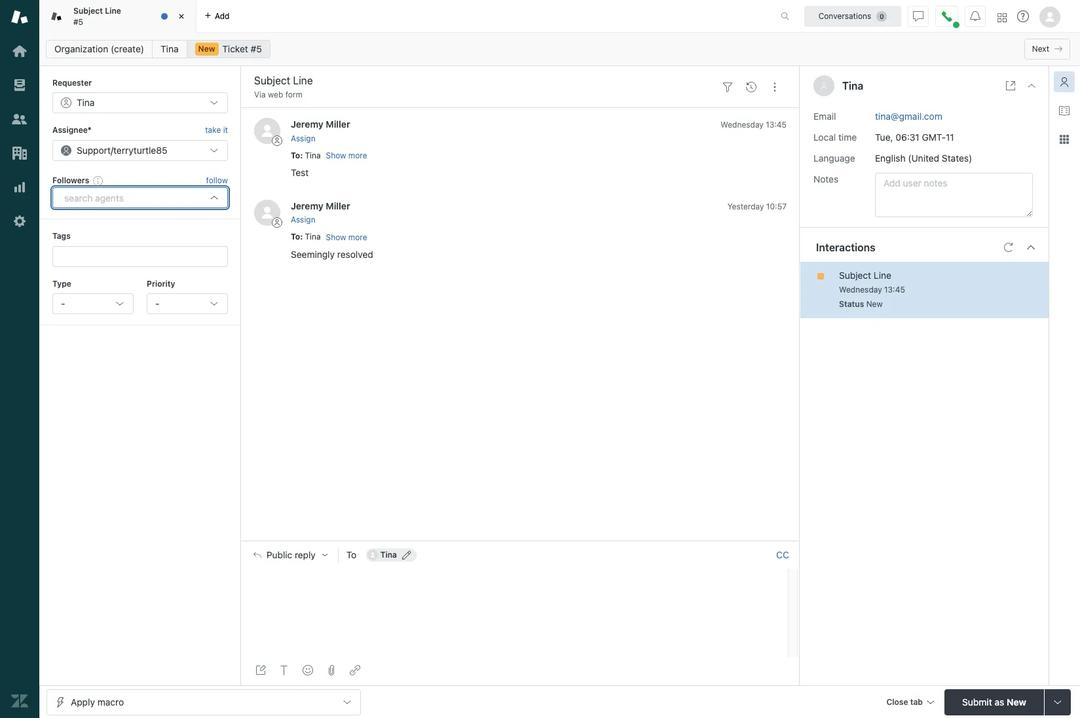 Task type: locate. For each thing, give the bounding box(es) containing it.
public
[[267, 550, 292, 561]]

0 horizontal spatial - button
[[52, 293, 134, 314]]

test
[[291, 167, 309, 178]]

miller up to : tina show more seemingly resolved
[[326, 200, 350, 212]]

to inside to : tina show more seemingly resolved
[[291, 232, 300, 242]]

#5 right ticket
[[251, 43, 262, 54]]

1 vertical spatial jeremy
[[291, 200, 323, 212]]

apply
[[71, 697, 95, 708]]

0 horizontal spatial new
[[198, 44, 215, 54]]

main element
[[0, 0, 39, 718]]

tab containing subject line
[[39, 0, 196, 33]]

1 jeremy miller assign from the top
[[291, 119, 350, 143]]

- down priority
[[155, 298, 159, 309]]

1 vertical spatial new
[[866, 299, 883, 309]]

jeremy miller assign up to : tina show more test
[[291, 119, 350, 143]]

tina up the test
[[305, 150, 321, 160]]

public reply
[[267, 550, 316, 561]]

support
[[77, 145, 111, 156]]

reply
[[295, 550, 316, 561]]

take it button
[[205, 124, 228, 137]]

0 vertical spatial jeremy
[[291, 119, 323, 130]]

subject for subject line #5
[[73, 6, 103, 16]]

1 assign button from the top
[[291, 133, 315, 145]]

0 vertical spatial show
[[326, 151, 346, 160]]

to inside to : tina show more test
[[291, 150, 300, 160]]

0 horizontal spatial 13:45
[[766, 120, 787, 130]]

conversationlabel log
[[241, 108, 800, 541]]

close tab button
[[881, 689, 939, 718]]

conversations
[[818, 11, 871, 21]]

line up wednesday 13:45 text field
[[874, 270, 891, 281]]

0 horizontal spatial close image
[[175, 10, 188, 23]]

conversations button
[[804, 6, 901, 27]]

1 vertical spatial jeremy miller assign
[[291, 200, 350, 225]]

close tab
[[886, 697, 923, 707]]

line inside subject line #5
[[105, 6, 121, 16]]

assignee*
[[52, 125, 91, 135]]

new right as
[[1007, 697, 1026, 708]]

new down wednesday 13:45 text field
[[866, 299, 883, 309]]

subject inside subject line #5
[[73, 6, 103, 16]]

close image up tina link
[[175, 10, 188, 23]]

1 horizontal spatial 13:45
[[884, 285, 905, 294]]

line inside the subject line wednesday 13:45 status new
[[874, 270, 891, 281]]

1 avatar image from the top
[[254, 118, 280, 144]]

2 : from the top
[[300, 232, 303, 242]]

1 jeremy from the top
[[291, 119, 323, 130]]

1 vertical spatial wednesday
[[839, 285, 882, 294]]

close image
[[175, 10, 188, 23], [1026, 81, 1037, 91]]

: inside to : tina show more test
[[300, 150, 303, 160]]

0 horizontal spatial -
[[61, 298, 65, 309]]

13:45 inside the subject line wednesday 13:45 status new
[[884, 285, 905, 294]]

to up the test
[[291, 150, 300, 160]]

jeremy miller assign for seemingly
[[291, 200, 350, 225]]

show more button
[[326, 150, 367, 162], [326, 232, 367, 243]]

jeremy miller link
[[291, 119, 350, 130], [291, 200, 350, 212]]

#5 up the organization
[[73, 17, 83, 27]]

tina inside "secondary" element
[[161, 43, 179, 54]]

zendesk products image
[[998, 13, 1007, 22]]

assign
[[291, 133, 315, 143], [291, 215, 315, 225]]

0 vertical spatial to
[[291, 150, 300, 160]]

0 vertical spatial new
[[198, 44, 215, 54]]

miller up to : tina show more test
[[326, 119, 350, 130]]

1 vertical spatial miller
[[326, 200, 350, 212]]

apps image
[[1059, 134, 1070, 145]]

avatar image
[[254, 118, 280, 144], [254, 200, 280, 226]]

ticket #5
[[222, 43, 262, 54]]

- down type
[[61, 298, 65, 309]]

2 avatar image from the top
[[254, 200, 280, 226]]

filter image
[[722, 82, 733, 92]]

1 vertical spatial assign
[[291, 215, 315, 225]]

assign button up seemingly
[[291, 214, 315, 226]]

1 horizontal spatial subject
[[839, 270, 871, 281]]

macro
[[97, 697, 124, 708]]

avatar image for test
[[254, 118, 280, 144]]

1 vertical spatial close image
[[1026, 81, 1037, 91]]

1 vertical spatial avatar image
[[254, 200, 280, 226]]

1 horizontal spatial -
[[155, 298, 159, 309]]

yesterday
[[727, 202, 764, 212]]

2 assign button from the top
[[291, 214, 315, 226]]

: up seemingly
[[300, 232, 303, 242]]

jeremy miller link down form
[[291, 119, 350, 130]]

1 assign from the top
[[291, 133, 315, 143]]

show for seemingly
[[326, 232, 346, 242]]

miller
[[326, 119, 350, 130], [326, 200, 350, 212]]

user image
[[820, 82, 828, 90], [821, 83, 827, 89]]

wednesday up status on the right of page
[[839, 285, 882, 294]]

2 more from the top
[[348, 232, 367, 242]]

1 show from the top
[[326, 151, 346, 160]]

1 horizontal spatial #5
[[251, 43, 262, 54]]

0 vertical spatial assign button
[[291, 133, 315, 145]]

2 show from the top
[[326, 232, 346, 242]]

new left ticket
[[198, 44, 215, 54]]

close image right 'view more details' image
[[1026, 81, 1037, 91]]

tina down requester
[[77, 97, 95, 108]]

0 vertical spatial close image
[[175, 10, 188, 23]]

2 jeremy miller assign from the top
[[291, 200, 350, 225]]

more for test
[[348, 151, 367, 160]]

web
[[268, 90, 283, 100]]

0 vertical spatial miller
[[326, 119, 350, 130]]

notes
[[813, 173, 838, 184]]

knowledge image
[[1059, 105, 1070, 116]]

1 vertical spatial show more button
[[326, 232, 367, 243]]

subject inside the subject line wednesday 13:45 status new
[[839, 270, 871, 281]]

- button down type
[[52, 293, 134, 314]]

1 vertical spatial to
[[291, 232, 300, 242]]

more inside to : tina show more seemingly resolved
[[348, 232, 367, 242]]

jeremy miller assign up to : tina show more seemingly resolved
[[291, 200, 350, 225]]

jeremy
[[291, 119, 323, 130], [291, 200, 323, 212]]

1 jeremy miller link from the top
[[291, 119, 350, 130]]

13:45
[[766, 120, 787, 130], [884, 285, 905, 294]]

jeremy miller assign
[[291, 119, 350, 143], [291, 200, 350, 225]]

tina
[[161, 43, 179, 54], [842, 80, 863, 92], [77, 97, 95, 108], [305, 150, 321, 160], [305, 232, 321, 242], [380, 550, 397, 560]]

0 vertical spatial jeremy miller link
[[291, 119, 350, 130]]

0 horizontal spatial subject
[[73, 6, 103, 16]]

1 show more button from the top
[[326, 150, 367, 162]]

1 horizontal spatial wednesday
[[839, 285, 882, 294]]

get help image
[[1017, 10, 1029, 22]]

line
[[105, 6, 121, 16], [874, 270, 891, 281]]

to up seemingly
[[291, 232, 300, 242]]

0 vertical spatial #5
[[73, 17, 83, 27]]

0 horizontal spatial #5
[[73, 17, 83, 27]]

0 horizontal spatial line
[[105, 6, 121, 16]]

1 vertical spatial line
[[874, 270, 891, 281]]

tina link
[[152, 40, 187, 58]]

line up "organization (create)"
[[105, 6, 121, 16]]

english
[[875, 152, 906, 163]]

#5 inside "secondary" element
[[251, 43, 262, 54]]

0 vertical spatial avatar image
[[254, 118, 280, 144]]

tags
[[52, 231, 71, 241]]

seemingly
[[291, 249, 335, 260]]

2 miller from the top
[[326, 200, 350, 212]]

new inside "secondary" element
[[198, 44, 215, 54]]

0 vertical spatial assign
[[291, 133, 315, 143]]

Subject field
[[251, 73, 713, 88]]

states)
[[942, 152, 972, 163]]

0 vertical spatial line
[[105, 6, 121, 16]]

jeremy miller link down the test
[[291, 200, 350, 212]]

add
[[215, 11, 230, 21]]

more
[[348, 151, 367, 160], [348, 232, 367, 242]]

assign button
[[291, 133, 315, 145], [291, 214, 315, 226]]

2 show more button from the top
[[326, 232, 367, 243]]

0 vertical spatial jeremy miller assign
[[291, 119, 350, 143]]

wednesday inside conversationlabel log
[[721, 120, 764, 130]]

- button
[[52, 293, 134, 314], [147, 293, 228, 314]]

show
[[326, 151, 346, 160], [326, 232, 346, 242]]

tina inside to : tina show more seemingly resolved
[[305, 232, 321, 242]]

jeremy down the test
[[291, 200, 323, 212]]

notifications image
[[970, 11, 980, 21]]

subject for subject line wednesday 13:45 status new
[[839, 270, 871, 281]]

0 vertical spatial show more button
[[326, 150, 367, 162]]

1 vertical spatial assign button
[[291, 214, 315, 226]]

insert emojis image
[[303, 665, 313, 676]]

: for test
[[300, 150, 303, 160]]

subject
[[73, 6, 103, 16], [839, 270, 871, 281]]

jeremy down form
[[291, 119, 323, 130]]

more inside to : tina show more test
[[348, 151, 367, 160]]

jeremy miller assign for test
[[291, 119, 350, 143]]

: for seemingly
[[300, 232, 303, 242]]

wednesday
[[721, 120, 764, 130], [839, 285, 882, 294]]

1 : from the top
[[300, 150, 303, 160]]

1 horizontal spatial line
[[874, 270, 891, 281]]

10:57
[[766, 202, 787, 212]]

11
[[946, 131, 954, 142]]

via
[[254, 90, 266, 100]]

add attachment image
[[326, 665, 337, 676]]

2 jeremy from the top
[[291, 200, 323, 212]]

followers element
[[52, 187, 228, 208]]

to : tina show more test
[[291, 150, 367, 178]]

customer context image
[[1059, 77, 1070, 87]]

tue, 06:31 gmt-11
[[875, 131, 954, 142]]

1 vertical spatial subject
[[839, 270, 871, 281]]

1 vertical spatial jeremy miller link
[[291, 200, 350, 212]]

0 vertical spatial wednesday
[[721, 120, 764, 130]]

tina right (create)
[[161, 43, 179, 54]]

subject up the organization
[[73, 6, 103, 16]]

subject up wednesday 13:45 text field
[[839, 270, 871, 281]]

13:45 inside conversationlabel log
[[766, 120, 787, 130]]

0 vertical spatial subject
[[73, 6, 103, 16]]

0 vertical spatial more
[[348, 151, 367, 160]]

2 - button from the left
[[147, 293, 228, 314]]

more for seemingly resolved
[[348, 232, 367, 242]]

take it
[[205, 125, 228, 135]]

new
[[198, 44, 215, 54], [866, 299, 883, 309], [1007, 697, 1026, 708]]

tab
[[39, 0, 196, 33]]

gmt-
[[922, 131, 946, 142]]

#5
[[73, 17, 83, 27], [251, 43, 262, 54]]

- button down priority
[[147, 293, 228, 314]]

show inside to : tina show more seemingly resolved
[[326, 232, 346, 242]]

yesterday 10:57
[[727, 202, 787, 212]]

1 horizontal spatial new
[[866, 299, 883, 309]]

type
[[52, 279, 71, 289]]

1 more from the top
[[348, 151, 367, 160]]

tina right tina@gmail.com icon
[[380, 550, 397, 560]]

1 miller from the top
[[326, 119, 350, 130]]

1 - from the left
[[61, 298, 65, 309]]

tina@gmail.com
[[875, 110, 942, 122]]

line for subject line wednesday 13:45 status new
[[874, 270, 891, 281]]

1 vertical spatial 13:45
[[884, 285, 905, 294]]

apply macro
[[71, 697, 124, 708]]

show for test
[[326, 151, 346, 160]]

2 vertical spatial new
[[1007, 697, 1026, 708]]

show more button for test
[[326, 150, 367, 162]]

2 vertical spatial to
[[346, 550, 356, 561]]

:
[[300, 150, 303, 160], [300, 232, 303, 242]]

2 horizontal spatial new
[[1007, 697, 1026, 708]]

0 vertical spatial 13:45
[[766, 120, 787, 130]]

to for to
[[346, 550, 356, 561]]

assign up the test
[[291, 133, 315, 143]]

organization
[[54, 43, 108, 54]]

assign button up the test
[[291, 133, 315, 145]]

format text image
[[279, 665, 289, 676]]

-
[[61, 298, 65, 309], [155, 298, 159, 309]]

2 - from the left
[[155, 298, 159, 309]]

0 vertical spatial :
[[300, 150, 303, 160]]

add link (cmd k) image
[[350, 665, 360, 676]]

tina up seemingly
[[305, 232, 321, 242]]

#5 inside subject line #5
[[73, 17, 83, 27]]

: up the test
[[300, 150, 303, 160]]

1 vertical spatial show
[[326, 232, 346, 242]]

1 horizontal spatial - button
[[147, 293, 228, 314]]

show inside to : tina show more test
[[326, 151, 346, 160]]

1 - button from the left
[[52, 293, 134, 314]]

ticket actions image
[[770, 82, 780, 92]]

requester element
[[52, 93, 228, 114]]

assign for test
[[291, 133, 315, 143]]

1 vertical spatial #5
[[251, 43, 262, 54]]

assign up seemingly
[[291, 215, 315, 225]]

form
[[285, 90, 303, 100]]

wednesday down 'events' image
[[721, 120, 764, 130]]

1 vertical spatial :
[[300, 232, 303, 242]]

take
[[205, 125, 221, 135]]

assign for seemingly resolved
[[291, 215, 315, 225]]

to left tina@gmail.com icon
[[346, 550, 356, 561]]

follow
[[206, 176, 228, 185]]

to
[[291, 150, 300, 160], [291, 232, 300, 242], [346, 550, 356, 561]]

zendesk image
[[11, 693, 28, 710]]

language
[[813, 152, 855, 163]]

0 horizontal spatial wednesday
[[721, 120, 764, 130]]

2 assign from the top
[[291, 215, 315, 225]]

jeremy for test
[[291, 119, 323, 130]]

1 vertical spatial more
[[348, 232, 367, 242]]

: inside to : tina show more seemingly resolved
[[300, 232, 303, 242]]

2 jeremy miller link from the top
[[291, 200, 350, 212]]



Task type: describe. For each thing, give the bounding box(es) containing it.
jeremy for seemingly resolved
[[291, 200, 323, 212]]

jeremy miller link for seemingly
[[291, 200, 350, 212]]

tab
[[910, 697, 923, 707]]

support / terryturtle85
[[77, 145, 167, 156]]

Wednesday 13:45 text field
[[721, 120, 787, 130]]

reporting image
[[11, 179, 28, 196]]

ticket
[[222, 43, 248, 54]]

secondary element
[[39, 36, 1080, 62]]

assign button for test
[[291, 133, 315, 145]]

avatar image for seemingly resolved
[[254, 200, 280, 226]]

resolved
[[337, 249, 373, 260]]

status
[[839, 299, 864, 309]]

submit
[[962, 697, 992, 708]]

Wednesday 13:45 text field
[[839, 285, 905, 294]]

tue,
[[875, 131, 893, 142]]

admin image
[[11, 213, 28, 230]]

miller for test
[[326, 119, 350, 130]]

info on adding followers image
[[93, 176, 104, 186]]

customers image
[[11, 111, 28, 128]]

organization (create)
[[54, 43, 144, 54]]

(create)
[[111, 43, 144, 54]]

hide composer image
[[515, 536, 526, 546]]

to : tina show more seemingly resolved
[[291, 232, 373, 260]]

show more button for seemingly
[[326, 232, 367, 243]]

tina inside requester element
[[77, 97, 95, 108]]

submit as new
[[962, 697, 1026, 708]]

views image
[[11, 77, 28, 94]]

displays possible ticket submission types image
[[1053, 697, 1063, 708]]

subject line wednesday 13:45 status new
[[839, 270, 905, 309]]

local
[[813, 131, 836, 142]]

add button
[[196, 0, 237, 32]]

- for type
[[61, 298, 65, 309]]

cc button
[[776, 550, 789, 562]]

subject line #5
[[73, 6, 121, 27]]

wednesday 13:45
[[721, 120, 787, 130]]

public reply button
[[242, 542, 338, 569]]

follow button
[[206, 175, 228, 187]]

tina@gmail.com image
[[367, 550, 378, 561]]

terryturtle85
[[113, 145, 167, 156]]

email
[[813, 110, 836, 122]]

next button
[[1024, 39, 1070, 60]]

tina up time
[[842, 80, 863, 92]]

- button for priority
[[147, 293, 228, 314]]

it
[[223, 125, 228, 135]]

local time
[[813, 131, 857, 142]]

assignee* element
[[52, 140, 228, 161]]

assign button for seemingly resolved
[[291, 214, 315, 226]]

Tags field
[[62, 250, 215, 263]]

new inside the subject line wednesday 13:45 status new
[[866, 299, 883, 309]]

view more details image
[[1005, 81, 1016, 91]]

Add user notes text field
[[875, 173, 1033, 217]]

cc
[[776, 550, 789, 561]]

english (united states)
[[875, 152, 972, 163]]

to for to : tina show more test
[[291, 150, 300, 160]]

get started image
[[11, 43, 28, 60]]

requester
[[52, 78, 92, 88]]

edit user image
[[402, 551, 411, 560]]

zendesk support image
[[11, 9, 28, 26]]

- for priority
[[155, 298, 159, 309]]

06:31
[[896, 131, 919, 142]]

interactions
[[816, 241, 875, 253]]

events image
[[746, 82, 756, 92]]

miller for seemingly
[[326, 200, 350, 212]]

close
[[886, 697, 908, 707]]

priority
[[147, 279, 175, 289]]

draft mode image
[[255, 665, 266, 676]]

time
[[838, 131, 857, 142]]

organizations image
[[11, 145, 28, 162]]

close image inside tab
[[175, 10, 188, 23]]

- button for type
[[52, 293, 134, 314]]

organization (create) button
[[46, 40, 153, 58]]

via web form
[[254, 90, 303, 100]]

Yesterday 10:57 text field
[[727, 202, 787, 212]]

1 horizontal spatial close image
[[1026, 81, 1037, 91]]

line for subject line #5
[[105, 6, 121, 16]]

(united
[[908, 152, 939, 163]]

next
[[1032, 44, 1049, 54]]

to for to : tina show more seemingly resolved
[[291, 232, 300, 242]]

tina inside to : tina show more test
[[305, 150, 321, 160]]

tabs tab list
[[39, 0, 767, 33]]

followers
[[52, 175, 89, 185]]

button displays agent's chat status as invisible. image
[[913, 11, 923, 21]]

wednesday inside the subject line wednesday 13:45 status new
[[839, 285, 882, 294]]

/
[[111, 145, 113, 156]]

Followers field
[[62, 191, 200, 204]]

as
[[995, 697, 1004, 708]]

jeremy miller link for test
[[291, 119, 350, 130]]



Task type: vqa. For each thing, say whether or not it's contained in the screenshot.
JEREMY MILLER ASSIGN
yes



